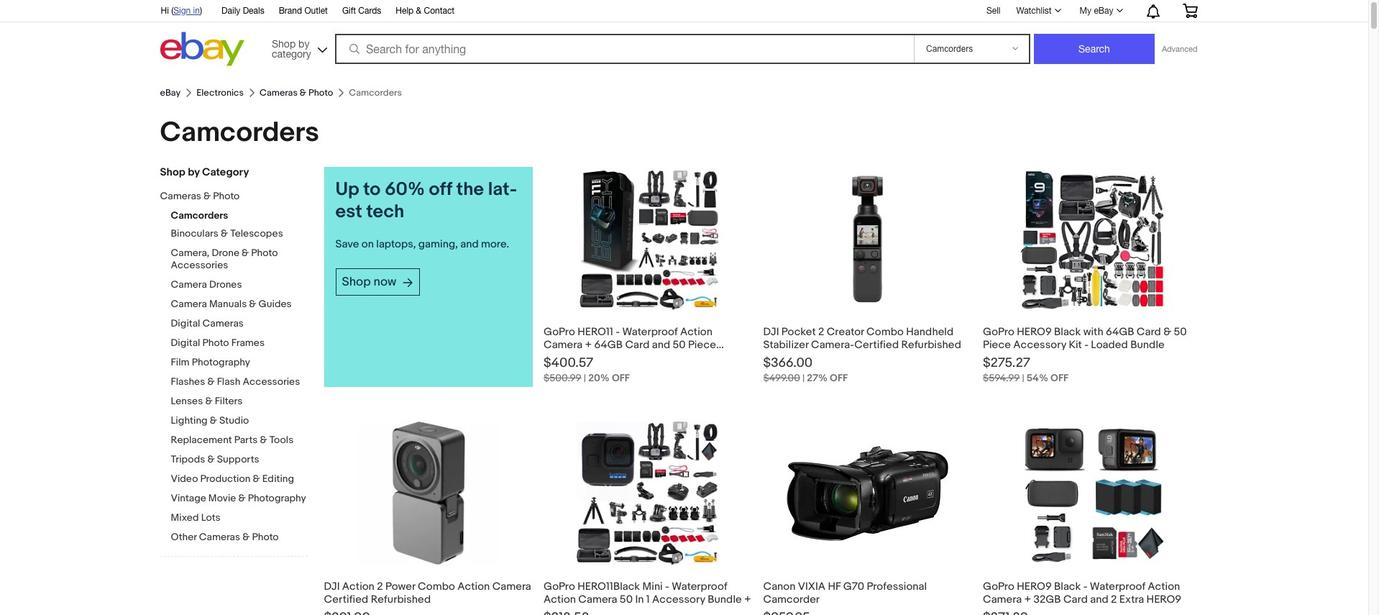 Task type: describe. For each thing, give the bounding box(es) containing it.
lenses & filters link
[[171, 395, 308, 409]]

daily
[[222, 6, 241, 16]]

by for category
[[188, 165, 200, 179]]

mini
[[643, 580, 663, 594]]

accessory inside gopro hero9 black with 64gb card & 50 piece accessory kit - loaded bundle $275.27 $594.99 | 54% off
[[1014, 338, 1067, 352]]

brand outlet
[[279, 6, 328, 16]]

daily deals link
[[222, 4, 265, 19]]

my
[[1080, 6, 1092, 16]]

$594.99
[[983, 372, 1020, 384]]

& left flash
[[207, 376, 215, 388]]

pocket
[[782, 325, 816, 339]]

& down mixed lots 'link'
[[243, 531, 250, 543]]

gaming,
[[419, 237, 458, 251]]

$500.99 text field
[[544, 372, 582, 384]]

now
[[374, 275, 397, 289]]

hf
[[828, 580, 841, 594]]

frames
[[231, 337, 265, 349]]

sell link
[[981, 5, 1008, 16]]

Search for anything text field
[[337, 35, 912, 63]]

cameras & photo
[[260, 87, 333, 99]]

gopro hero11 - waterproof action camera + 64gb card and 50 piece accessory kit
[[544, 325, 717, 365]]

contact
[[424, 6, 455, 16]]

by for category
[[299, 38, 310, 49]]

certified inside the dji pocket 2 creator combo handheld stabilizer camera-certified refurbished $366.00 $499.00 | 27% off
[[855, 338, 899, 352]]

0 vertical spatial camcorders
[[160, 116, 319, 150]]

$400.57
[[544, 355, 594, 371]]

tripods & supports link
[[171, 453, 308, 467]]

up
[[336, 178, 359, 201]]

refurbished inside dji action 2 power combo action camera certified refurbished
[[371, 593, 431, 606]]

hero9 for piece
[[1017, 325, 1052, 339]]

20%
[[589, 372, 610, 384]]

shop now link
[[336, 268, 420, 296]]

& down replacement
[[208, 453, 215, 465]]

& inside the account navigation
[[416, 6, 422, 16]]

gopro hero9 black - waterproof action camera + 32gb card and 2 extra hero9 link
[[983, 422, 1203, 615]]

& left editing
[[253, 473, 260, 485]]

action for gopro hero11black mini - waterproof action camera 50 in 1 accessory bundle +
[[544, 593, 576, 606]]

electronics link
[[197, 87, 244, 99]]

black for accessory
[[1055, 325, 1082, 339]]

flash
[[217, 376, 241, 388]]

refurbished inside the dji pocket 2 creator combo handheld stabilizer camera-certified refurbished $366.00 $499.00 | 27% off
[[902, 338, 962, 352]]

flashes & flash accessories link
[[171, 376, 308, 389]]

sign
[[174, 6, 191, 16]]

& inside gopro hero9 black with 64gb card & 50 piece accessory kit - loaded bundle $275.27 $594.99 | 54% off
[[1164, 325, 1172, 339]]

on
[[362, 237, 374, 251]]

and inside gopro hero11 - waterproof action camera + 64gb card and 50 piece accessory kit
[[652, 338, 671, 352]]

gopro hero11black mini - waterproof action camera 50 in 1 accessory bundle +
[[544, 580, 752, 606]]

| inside the dji pocket 2 creator combo handheld stabilizer camera-certified refurbished $366.00 $499.00 | 27% off
[[803, 372, 805, 384]]

gift cards link
[[342, 4, 382, 19]]

ebay inside the account navigation
[[1095, 6, 1114, 16]]

& up drone
[[221, 227, 228, 240]]

laptops,
[[376, 237, 416, 251]]

stabilizer
[[764, 338, 809, 352]]

card inside gopro hero9 black - waterproof action camera + 32gb card and 2 extra hero9
[[1064, 593, 1088, 606]]

canon
[[764, 580, 796, 594]]

hi
[[161, 6, 169, 16]]

- inside gopro hero11 - waterproof action camera + 64gb card and 50 piece accessory kit
[[616, 325, 620, 339]]

camera,
[[171, 247, 210, 259]]

up to 60% off the latest tech save on laptops, gaming, and more. element
[[318, 150, 1209, 615]]

$366.00
[[764, 355, 813, 371]]

2 inside gopro hero9 black - waterproof action camera + 32gb card and 2 extra hero9
[[1112, 593, 1118, 606]]

help & contact
[[396, 6, 455, 16]]

tech
[[367, 201, 405, 223]]

advanced link
[[1155, 35, 1205, 63]]

dji pocket 2 creator combo handheld stabilizer camera-certified refurbished image
[[829, 167, 907, 311]]

accessory inside gopro hero11black mini - waterproof action camera 50 in 1 accessory bundle +
[[653, 593, 706, 606]]

action for gopro hero9 black - waterproof action camera + 32gb card and 2 extra hero9
[[1148, 580, 1181, 594]]

digital photo frames link
[[171, 337, 308, 350]]

camera-
[[812, 338, 855, 352]]

shop by category banner
[[153, 0, 1209, 70]]

handheld
[[907, 325, 954, 339]]

certified inside dji action 2 power combo action camera certified refurbished
[[324, 593, 369, 606]]

camera manuals & guides link
[[171, 298, 308, 312]]

camera drones link
[[171, 278, 308, 292]]

off inside the dji pocket 2 creator combo handheld stabilizer camera-certified refurbished $366.00 $499.00 | 27% off
[[830, 372, 848, 384]]

help
[[396, 6, 414, 16]]

mixed lots link
[[171, 512, 308, 525]]

up to 60% off the latest tech
[[336, 178, 517, 223]]

1 vertical spatial cameras & photo link
[[160, 190, 297, 204]]

digital cameras link
[[171, 317, 308, 331]]

g70
[[844, 580, 865, 594]]

vixia
[[798, 580, 826, 594]]

category
[[202, 165, 249, 179]]

2 digital from the top
[[171, 337, 200, 349]]

50 inside gopro hero11 - waterproof action camera + 64gb card and 50 piece accessory kit
[[673, 338, 686, 352]]

my ebay link
[[1072, 2, 1130, 19]]

1 vertical spatial photography
[[248, 492, 306, 504]]

sign in link
[[174, 6, 200, 16]]

0 vertical spatial cameras & photo link
[[260, 87, 333, 99]]

waterproof for gopro hero9 black - waterproof action camera + 32gb card and 2 extra hero9
[[1091, 580, 1146, 594]]

black for card
[[1055, 580, 1082, 594]]

gift cards
[[342, 6, 382, 16]]

waterproof inside gopro hero11 - waterproof action camera + 64gb card and 50 piece accessory kit
[[623, 325, 678, 339]]

power
[[386, 580, 416, 594]]

gopro hero9 black with 64gb card & 50 piece accessory kit - loaded bundle image
[[1021, 167, 1165, 311]]

off inside $400.57 $500.99 | 20% off
[[612, 372, 630, 384]]

50 for waterproof
[[620, 593, 633, 606]]

lots
[[201, 512, 221, 524]]

action inside gopro hero11 - waterproof action camera + 64gb card and 50 piece accessory kit
[[681, 325, 713, 339]]

combo for refurbished
[[418, 580, 455, 594]]

1 digital from the top
[[171, 317, 200, 330]]

| inside $400.57 $500.99 | 20% off
[[584, 372, 586, 384]]

cameras & photo camcorders binoculars & telescopes camera, drone & photo accessories camera drones camera manuals & guides digital cameras digital photo frames film photography flashes & flash accessories lenses & filters lighting & studio replacement parts & tools tripods & supports video production & editing vintage movie & photography mixed lots other cameras & photo
[[160, 190, 306, 543]]

dji for dji pocket 2 creator combo handheld stabilizer camera-certified refurbished $366.00 $499.00 | 27% off
[[764, 325, 780, 339]]

cameras down the shop by category
[[160, 190, 201, 202]]

$500.99
[[544, 372, 582, 384]]

lighting & studio link
[[171, 414, 308, 428]]

dji action 2 power combo action camera certified refurbished link
[[324, 422, 544, 615]]

brand
[[279, 6, 302, 16]]

category
[[272, 48, 311, 59]]

off inside gopro hero9 black with 64gb card & 50 piece accessory kit - loaded bundle $275.27 $594.99 | 54% off
[[1051, 372, 1069, 384]]

your shopping cart image
[[1182, 4, 1199, 18]]

(
[[171, 6, 174, 16]]

& down video production & editing link
[[238, 492, 246, 504]]

gift
[[342, 6, 356, 16]]

help & contact link
[[396, 4, 455, 19]]

cameras down lots
[[199, 531, 240, 543]]

$499.00 text field
[[764, 372, 801, 384]]

camcorders inside "cameras & photo camcorders binoculars & telescopes camera, drone & photo accessories camera drones camera manuals & guides digital cameras digital photo frames film photography flashes & flash accessories lenses & filters lighting & studio replacement parts & tools tripods & supports video production & editing vintage movie & photography mixed lots other cameras & photo"
[[171, 209, 228, 222]]

27%
[[807, 372, 828, 384]]

- inside gopro hero9 black - waterproof action camera + 32gb card and 2 extra hero9
[[1084, 580, 1088, 594]]

ebay inside camcorders main content
[[160, 87, 181, 99]]

action for dji action 2 power combo action camera certified refurbished
[[458, 580, 490, 594]]

manuals
[[209, 298, 247, 310]]

+ inside gopro hero9 black - waterproof action camera + 32gb card and 2 extra hero9
[[1025, 593, 1032, 606]]

to
[[364, 178, 381, 201]]

lenses
[[171, 395, 203, 407]]

supports
[[217, 453, 259, 465]]

telescopes
[[230, 227, 283, 240]]

sell
[[987, 5, 1001, 16]]

& right the parts on the left bottom of the page
[[260, 434, 267, 446]]

vintage
[[171, 492, 206, 504]]

gopro hero11 - waterproof action camera + 64gb card and 50 piece accessory kit image
[[576, 167, 720, 311]]

gopro hero9 black with 64gb card & 50 piece accessory kit - loaded bundle $275.27 $594.99 | 54% off
[[983, 325, 1188, 384]]

card inside gopro hero11 - waterproof action camera + 64gb card and 50 piece accessory kit
[[625, 338, 650, 352]]

combo for certified
[[867, 325, 904, 339]]

off
[[429, 178, 452, 201]]

save on laptops, gaming, and more.
[[336, 237, 510, 251]]

flashes
[[171, 376, 205, 388]]



Task type: locate. For each thing, give the bounding box(es) containing it.
1 vertical spatial and
[[652, 338, 671, 352]]

combo inside dji action 2 power combo action camera certified refurbished
[[418, 580, 455, 594]]

| left 20%
[[584, 372, 586, 384]]

gopro left hero11black
[[544, 580, 575, 594]]

0 horizontal spatial ebay
[[160, 87, 181, 99]]

and right hero11
[[652, 338, 671, 352]]

video production & editing link
[[171, 473, 308, 486]]

off right 54%
[[1051, 372, 1069, 384]]

camcorder
[[764, 593, 820, 606]]

deals
[[243, 6, 265, 16]]

& down the shop by category
[[204, 190, 211, 202]]

other cameras & photo link
[[171, 531, 308, 545]]

other
[[171, 531, 197, 543]]

waterproof right hero11
[[623, 325, 678, 339]]

dji left pocket
[[764, 325, 780, 339]]

camera inside gopro hero11black mini - waterproof action camera 50 in 1 accessory bundle +
[[579, 593, 618, 606]]

& right the help
[[416, 6, 422, 16]]

0 horizontal spatial 50
[[620, 593, 633, 606]]

waterproof for gopro hero11black mini - waterproof action camera 50 in 1 accessory bundle +
[[672, 580, 728, 594]]

with
[[1084, 325, 1104, 339]]

gopro left 32gb
[[983, 580, 1015, 594]]

gopro hero11black mini - waterproof action camera 50 in 1 accessory bundle + link
[[544, 422, 764, 615]]

1 black from the top
[[1055, 325, 1082, 339]]

waterproof right 32gb
[[1091, 580, 1146, 594]]

kit up 20%
[[599, 351, 613, 365]]

0 horizontal spatial combo
[[418, 580, 455, 594]]

50 inside gopro hero11black mini - waterproof action camera 50 in 1 accessory bundle +
[[620, 593, 633, 606]]

2
[[819, 325, 825, 339], [377, 580, 383, 594], [1112, 593, 1118, 606]]

dji
[[764, 325, 780, 339], [324, 580, 340, 594]]

0 vertical spatial shop
[[272, 38, 296, 49]]

shop by category
[[160, 165, 249, 179]]

1 vertical spatial refurbished
[[371, 593, 431, 606]]

gopro up $275.27 on the bottom
[[983, 325, 1015, 339]]

gopro inside gopro hero9 black - waterproof action camera + 32gb card and 2 extra hero9
[[983, 580, 1015, 594]]

kit left "with"
[[1069, 338, 1083, 352]]

+ left canon
[[745, 593, 752, 606]]

and inside gopro hero9 black - waterproof action camera + 32gb card and 2 extra hero9
[[1091, 593, 1109, 606]]

binoculars & telescopes link
[[171, 227, 308, 241]]

vintage movie & photography link
[[171, 492, 308, 506]]

gopro for gopro hero11black mini - waterproof action camera 50 in 1 accessory bundle +
[[544, 580, 575, 594]]

camera inside gopro hero9 black - waterproof action camera + 32gb card and 2 extra hero9
[[983, 593, 1022, 606]]

1 horizontal spatial +
[[745, 593, 752, 606]]

hi ( sign in )
[[161, 6, 202, 16]]

shop inside shop by category
[[272, 38, 296, 49]]

- right hero11
[[616, 325, 620, 339]]

card right hero11
[[625, 338, 650, 352]]

& left guides
[[249, 298, 256, 310]]

by inside camcorders main content
[[188, 165, 200, 179]]

my ebay
[[1080, 6, 1114, 16]]

2 horizontal spatial +
[[1025, 593, 1032, 606]]

2 vertical spatial shop
[[342, 275, 371, 289]]

& down category
[[300, 87, 307, 99]]

1 horizontal spatial refurbished
[[902, 338, 962, 352]]

& left studio
[[210, 414, 217, 427]]

gopro hero9 black - waterproof action camera + 32gb card and 2 extra hero9
[[983, 580, 1182, 606]]

waterproof right mini
[[672, 580, 728, 594]]

1 horizontal spatial 50
[[673, 338, 686, 352]]

shop for shop by category
[[272, 38, 296, 49]]

1 horizontal spatial |
[[803, 372, 805, 384]]

shop inside the up to 60% off the latest tech save on laptops, gaming, and more. element
[[342, 275, 371, 289]]

1 horizontal spatial accessory
[[653, 593, 706, 606]]

2 left power
[[377, 580, 383, 594]]

0 horizontal spatial 64gb
[[595, 338, 623, 352]]

1 vertical spatial combo
[[418, 580, 455, 594]]

card inside gopro hero9 black with 64gb card & 50 piece accessory kit - loaded bundle $275.27 $594.99 | 54% off
[[1137, 325, 1162, 339]]

shop down brand
[[272, 38, 296, 49]]

1 horizontal spatial by
[[299, 38, 310, 49]]

+ inside gopro hero11 - waterproof action camera + 64gb card and 50 piece accessory kit
[[585, 338, 592, 352]]

1 vertical spatial camcorders
[[171, 209, 228, 222]]

)
[[200, 6, 202, 16]]

shop by category button
[[265, 32, 330, 63]]

off right 20%
[[612, 372, 630, 384]]

1 horizontal spatial piece
[[983, 338, 1012, 352]]

ebay left electronics "link"
[[160, 87, 181, 99]]

dji for dji action 2 power combo action camera certified refurbished
[[324, 580, 340, 594]]

and left the extra
[[1091, 593, 1109, 606]]

64gb inside gopro hero11 - waterproof action camera + 64gb card and 50 piece accessory kit
[[595, 338, 623, 352]]

camera inside gopro hero11 - waterproof action camera + 64gb card and 50 piece accessory kit
[[544, 338, 583, 352]]

2 for creator
[[819, 325, 825, 339]]

1 horizontal spatial certified
[[855, 338, 899, 352]]

gopro
[[544, 325, 575, 339], [983, 325, 1015, 339], [544, 580, 575, 594], [983, 580, 1015, 594]]

shop for shop now
[[342, 275, 371, 289]]

replacement
[[171, 434, 232, 446]]

hero9 inside gopro hero9 black with 64gb card & 50 piece accessory kit - loaded bundle $275.27 $594.99 | 54% off
[[1017, 325, 1052, 339]]

2 horizontal spatial |
[[1023, 372, 1025, 384]]

action inside gopro hero9 black - waterproof action camera + 32gb card and 2 extra hero9
[[1148, 580, 1181, 594]]

off
[[612, 372, 630, 384], [830, 372, 848, 384], [1051, 372, 1069, 384]]

1 vertical spatial black
[[1055, 580, 1082, 594]]

2 inside the dji pocket 2 creator combo handheld stabilizer camera-certified refurbished $366.00 $499.00 | 27% off
[[819, 325, 825, 339]]

gopro inside gopro hero11 - waterproof action camera + 64gb card and 50 piece accessory kit
[[544, 325, 575, 339]]

1 off from the left
[[612, 372, 630, 384]]

piece inside gopro hero11 - waterproof action camera + 64gb card and 50 piece accessory kit
[[688, 338, 717, 352]]

0 horizontal spatial +
[[585, 338, 592, 352]]

0 vertical spatial photography
[[192, 356, 250, 368]]

2 off from the left
[[830, 372, 848, 384]]

dji action 2 power combo action camera certified refurbished
[[324, 580, 532, 606]]

cameras down category
[[260, 87, 298, 99]]

- left loaded
[[1085, 338, 1089, 352]]

photography down editing
[[248, 492, 306, 504]]

2 for power
[[377, 580, 383, 594]]

brand outlet link
[[279, 4, 328, 19]]

2 horizontal spatial off
[[1051, 372, 1069, 384]]

64gb right "with"
[[1107, 325, 1135, 339]]

- right 32gb
[[1084, 580, 1088, 594]]

replacement parts & tools link
[[171, 434, 308, 447]]

1 vertical spatial shop
[[160, 165, 185, 179]]

cards
[[359, 6, 382, 16]]

1 horizontal spatial off
[[830, 372, 848, 384]]

account navigation
[[153, 0, 1209, 22]]

cameras down the manuals
[[203, 317, 244, 330]]

canon vixia hf g70 professional camcorder
[[764, 580, 927, 606]]

2 inside dji action 2 power combo action camera certified refurbished
[[377, 580, 383, 594]]

camcorders main content
[[149, 81, 1221, 615]]

black
[[1055, 325, 1082, 339], [1055, 580, 1082, 594]]

- inside gopro hero11black mini - waterproof action camera 50 in 1 accessory bundle +
[[666, 580, 670, 594]]

camera inside dji action 2 power combo action camera certified refurbished
[[493, 580, 532, 594]]

dji inside dji action 2 power combo action camera certified refurbished
[[324, 580, 340, 594]]

certified left power
[[324, 593, 369, 606]]

2 vertical spatial and
[[1091, 593, 1109, 606]]

lighting
[[171, 414, 208, 427]]

hero9 for 32gb
[[1017, 580, 1052, 594]]

0 horizontal spatial bundle
[[708, 593, 742, 606]]

1 horizontal spatial bundle
[[1131, 338, 1165, 352]]

0 vertical spatial dji
[[764, 325, 780, 339]]

+ up $400.57 $500.99 | 20% off
[[585, 338, 592, 352]]

gopro for gopro hero9 black with 64gb card & 50 piece accessory kit - loaded bundle $275.27 $594.99 | 54% off
[[983, 325, 1015, 339]]

0 horizontal spatial |
[[584, 372, 586, 384]]

1 horizontal spatial dji
[[764, 325, 780, 339]]

shop left now
[[342, 275, 371, 289]]

gopro for gopro hero9 black - waterproof action camera + 32gb card and 2 extra hero9
[[983, 580, 1015, 594]]

+ inside gopro hero11black mini - waterproof action camera 50 in 1 accessory bundle +
[[745, 593, 752, 606]]

gopro for gopro hero11 - waterproof action camera + 64gb card and 50 piece accessory kit
[[544, 325, 575, 339]]

2 black from the top
[[1055, 580, 1082, 594]]

gopro inside gopro hero11black mini - waterproof action camera 50 in 1 accessory bundle +
[[544, 580, 575, 594]]

1 horizontal spatial ebay
[[1095, 6, 1114, 16]]

gopro hero9 black - waterproof action camera + 32gb card and 2 extra hero9 image
[[1021, 422, 1165, 565]]

camera
[[171, 278, 207, 291], [171, 298, 207, 310], [544, 338, 583, 352], [493, 580, 532, 594], [579, 593, 618, 606], [983, 593, 1022, 606]]

bundle inside gopro hero11black mini - waterproof action camera 50 in 1 accessory bundle +
[[708, 593, 742, 606]]

- right mini
[[666, 580, 670, 594]]

watchlist
[[1017, 6, 1052, 16]]

the
[[457, 178, 484, 201]]

0 vertical spatial black
[[1055, 325, 1082, 339]]

50 inside gopro hero9 black with 64gb card & 50 piece accessory kit - loaded bundle $275.27 $594.99 | 54% off
[[1174, 325, 1188, 339]]

3 off from the left
[[1051, 372, 1069, 384]]

0 vertical spatial digital
[[171, 317, 200, 330]]

ebay right my
[[1095, 6, 1114, 16]]

1 vertical spatial certified
[[324, 593, 369, 606]]

accessories
[[171, 259, 228, 271], [243, 376, 300, 388]]

2 left the extra
[[1112, 593, 1118, 606]]

action inside gopro hero11black mini - waterproof action camera 50 in 1 accessory bundle +
[[544, 593, 576, 606]]

50 for 64gb
[[1174, 325, 1188, 339]]

& down "binoculars & telescopes" link
[[242, 247, 249, 259]]

combo right power
[[418, 580, 455, 594]]

0 horizontal spatial and
[[461, 237, 479, 251]]

2 piece from the left
[[983, 338, 1012, 352]]

canon vixia hf g70 professional camcorder link
[[764, 422, 983, 615]]

& left the filters
[[205, 395, 213, 407]]

certified left handheld
[[855, 338, 899, 352]]

black inside gopro hero9 black - waterproof action camera + 32gb card and 2 extra hero9
[[1055, 580, 1082, 594]]

3 | from the left
[[1023, 372, 1025, 384]]

64gb
[[1107, 325, 1135, 339], [595, 338, 623, 352]]

64gb up $400.57 $500.99 | 20% off
[[595, 338, 623, 352]]

black inside gopro hero9 black with 64gb card & 50 piece accessory kit - loaded bundle $275.27 $594.99 | 54% off
[[1055, 325, 1082, 339]]

shop by category
[[272, 38, 311, 59]]

by inside shop by category
[[299, 38, 310, 49]]

0 horizontal spatial dji
[[324, 580, 340, 594]]

guides
[[259, 298, 292, 310]]

by left category
[[188, 165, 200, 179]]

dji left power
[[324, 580, 340, 594]]

0 horizontal spatial 2
[[377, 580, 383, 594]]

$594.99 text field
[[983, 372, 1020, 384]]

60%
[[385, 178, 425, 201]]

1 vertical spatial ebay
[[160, 87, 181, 99]]

advanced
[[1163, 45, 1198, 53]]

drone
[[212, 247, 240, 259]]

by down brand outlet link
[[299, 38, 310, 49]]

off right 27%
[[830, 372, 848, 384]]

gopro inside gopro hero9 black with 64gb card & 50 piece accessory kit - loaded bundle $275.27 $594.99 | 54% off
[[983, 325, 1015, 339]]

camcorders up binoculars
[[171, 209, 228, 222]]

0 horizontal spatial accessories
[[171, 259, 228, 271]]

0 horizontal spatial kit
[[599, 351, 613, 365]]

none submit inside shop by category banner
[[1035, 34, 1155, 64]]

video
[[171, 473, 198, 485]]

more.
[[481, 237, 510, 251]]

kit inside gopro hero11 - waterproof action camera + 64gb card and 50 piece accessory kit
[[599, 351, 613, 365]]

daily deals
[[222, 6, 265, 16]]

2 horizontal spatial shop
[[342, 275, 371, 289]]

0 vertical spatial by
[[299, 38, 310, 49]]

shop now
[[342, 275, 397, 289]]

shop for shop by category
[[160, 165, 185, 179]]

$275.27
[[983, 355, 1031, 371]]

kit inside gopro hero9 black with 64gb card & 50 piece accessory kit - loaded bundle $275.27 $594.99 | 54% off
[[1069, 338, 1083, 352]]

editing
[[262, 473, 294, 485]]

2 horizontal spatial 50
[[1174, 325, 1188, 339]]

- inside gopro hero9 black with 64gb card & 50 piece accessory kit - loaded bundle $275.27 $594.99 | 54% off
[[1085, 338, 1089, 352]]

0 vertical spatial ebay
[[1095, 6, 1114, 16]]

accessory inside gopro hero11 - waterproof action camera + 64gb card and 50 piece accessory kit
[[544, 351, 597, 365]]

kit
[[1069, 338, 1083, 352], [599, 351, 613, 365]]

ebay
[[1095, 6, 1114, 16], [160, 87, 181, 99]]

black left "with"
[[1055, 325, 1082, 339]]

2 right pocket
[[819, 325, 825, 339]]

2 horizontal spatial accessory
[[1014, 338, 1067, 352]]

0 horizontal spatial card
[[625, 338, 650, 352]]

0 horizontal spatial accessory
[[544, 351, 597, 365]]

hero11
[[578, 325, 614, 339]]

accessory up 54%
[[1014, 338, 1067, 352]]

extra
[[1120, 593, 1145, 606]]

0 horizontal spatial refurbished
[[371, 593, 431, 606]]

1 horizontal spatial combo
[[867, 325, 904, 339]]

dji inside the dji pocket 2 creator combo handheld stabilizer camera-certified refurbished $366.00 $499.00 | 27% off
[[764, 325, 780, 339]]

bundle right loaded
[[1131, 338, 1165, 352]]

by
[[299, 38, 310, 49], [188, 165, 200, 179]]

professional
[[867, 580, 927, 594]]

0 vertical spatial and
[[461, 237, 479, 251]]

2 horizontal spatial 2
[[1112, 593, 1118, 606]]

outlet
[[305, 6, 328, 16]]

0 horizontal spatial piece
[[688, 338, 717, 352]]

1 piece from the left
[[688, 338, 717, 352]]

0 horizontal spatial shop
[[160, 165, 185, 179]]

0 vertical spatial combo
[[867, 325, 904, 339]]

50
[[1174, 325, 1188, 339], [673, 338, 686, 352], [620, 593, 633, 606]]

| left 27%
[[803, 372, 805, 384]]

accessory up $500.99 text field on the bottom left
[[544, 351, 597, 365]]

waterproof
[[623, 325, 678, 339], [672, 580, 728, 594], [1091, 580, 1146, 594]]

2 horizontal spatial card
[[1137, 325, 1162, 339]]

1 horizontal spatial kit
[[1069, 338, 1083, 352]]

1
[[647, 593, 650, 606]]

waterproof inside gopro hero11black mini - waterproof action camera 50 in 1 accessory bundle +
[[672, 580, 728, 594]]

and left the more.
[[461, 237, 479, 251]]

1 | from the left
[[584, 372, 586, 384]]

| inside gopro hero9 black with 64gb card & 50 piece accessory kit - loaded bundle $275.27 $594.99 | 54% off
[[1023, 372, 1025, 384]]

photography
[[192, 356, 250, 368], [248, 492, 306, 504]]

mixed
[[171, 512, 199, 524]]

2 horizontal spatial and
[[1091, 593, 1109, 606]]

tools
[[270, 434, 294, 446]]

studio
[[219, 414, 249, 427]]

+ left 32gb
[[1025, 593, 1032, 606]]

1 horizontal spatial 2
[[819, 325, 825, 339]]

0 horizontal spatial certified
[[324, 593, 369, 606]]

0 horizontal spatial off
[[612, 372, 630, 384]]

card right loaded
[[1137, 325, 1162, 339]]

0 vertical spatial certified
[[855, 338, 899, 352]]

film
[[171, 356, 190, 368]]

accessories down film photography link
[[243, 376, 300, 388]]

in
[[193, 6, 200, 16]]

black left the extra
[[1055, 580, 1082, 594]]

piece inside gopro hero9 black with 64gb card & 50 piece accessory kit - loaded bundle $275.27 $594.99 | 54% off
[[983, 338, 1012, 352]]

parts
[[234, 434, 258, 446]]

electronics
[[197, 87, 244, 99]]

accessories down binoculars
[[171, 259, 228, 271]]

creator
[[827, 325, 865, 339]]

bundle inside gopro hero9 black with 64gb card & 50 piece accessory kit - loaded bundle $275.27 $594.99 | 54% off
[[1131, 338, 1165, 352]]

cameras
[[260, 87, 298, 99], [160, 190, 201, 202], [203, 317, 244, 330], [199, 531, 240, 543]]

card
[[1137, 325, 1162, 339], [625, 338, 650, 352], [1064, 593, 1088, 606]]

gopro up $400.57
[[544, 325, 575, 339]]

combo right the 'creator'
[[867, 325, 904, 339]]

0 vertical spatial accessories
[[171, 259, 228, 271]]

| left 54%
[[1023, 372, 1025, 384]]

1 vertical spatial dji
[[324, 580, 340, 594]]

camcorders up category
[[160, 116, 319, 150]]

and
[[461, 237, 479, 251], [652, 338, 671, 352], [1091, 593, 1109, 606]]

hero11black
[[578, 580, 640, 594]]

1 vertical spatial by
[[188, 165, 200, 179]]

card right 32gb
[[1064, 593, 1088, 606]]

gopro hero11black mini - waterproof action camera 50 in 1 accessory bundle + image
[[577, 422, 719, 565]]

None submit
[[1035, 34, 1155, 64]]

0 vertical spatial bundle
[[1131, 338, 1165, 352]]

shop left category
[[160, 165, 185, 179]]

tripods
[[171, 453, 205, 465]]

production
[[200, 473, 251, 485]]

bundle left canon
[[708, 593, 742, 606]]

latest
[[336, 178, 517, 223]]

dji pocket 2 creator combo handheld stabilizer camera-certified refurbished $366.00 $499.00 | 27% off
[[764, 325, 962, 384]]

1 vertical spatial bundle
[[708, 593, 742, 606]]

canon vixia hf g70 professional camcorder image
[[787, 446, 949, 541]]

dji action 2 power combo action camera certified refurbished image
[[357, 422, 500, 565]]

accessory right 1
[[653, 593, 706, 606]]

0 vertical spatial refurbished
[[902, 338, 962, 352]]

1 horizontal spatial card
[[1064, 593, 1088, 606]]

photography up flash
[[192, 356, 250, 368]]

2 | from the left
[[803, 372, 805, 384]]

1 horizontal spatial 64gb
[[1107, 325, 1135, 339]]

1 vertical spatial accessories
[[243, 376, 300, 388]]

waterproof inside gopro hero9 black - waterproof action camera + 32gb card and 2 extra hero9
[[1091, 580, 1146, 594]]

1 vertical spatial digital
[[171, 337, 200, 349]]

1 horizontal spatial shop
[[272, 38, 296, 49]]

0 horizontal spatial by
[[188, 165, 200, 179]]

64gb inside gopro hero9 black with 64gb card & 50 piece accessory kit - loaded bundle $275.27 $594.99 | 54% off
[[1107, 325, 1135, 339]]

combo inside the dji pocket 2 creator combo handheld stabilizer camera-certified refurbished $366.00 $499.00 | 27% off
[[867, 325, 904, 339]]

& right loaded
[[1164, 325, 1172, 339]]

1 horizontal spatial and
[[652, 338, 671, 352]]

1 horizontal spatial accessories
[[243, 376, 300, 388]]



Task type: vqa. For each thing, say whether or not it's contained in the screenshot.
+ inside the the GoPro HERO11Black Mini - Waterproof Action Camera 50 In 1 Accessory Bundle +
yes



